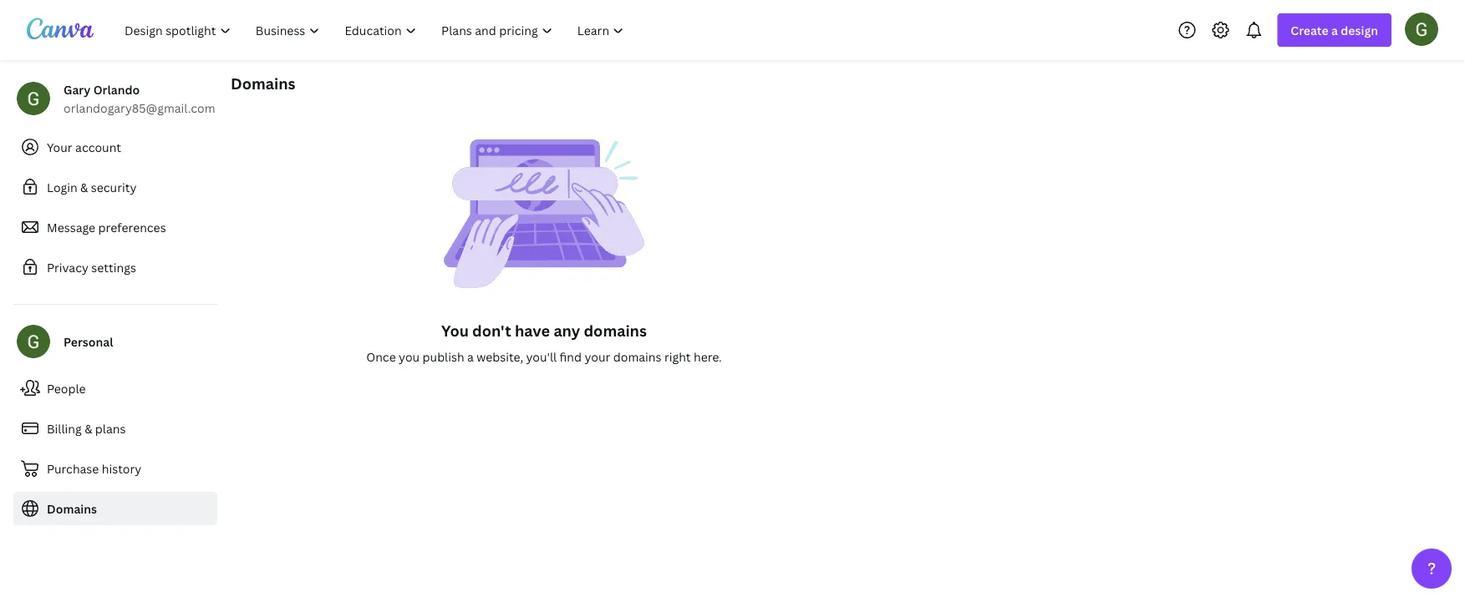 Task type: describe. For each thing, give the bounding box(es) containing it.
you
[[399, 349, 420, 365]]

your account link
[[13, 130, 217, 164]]

privacy settings link
[[13, 251, 217, 284]]

purchase
[[47, 461, 99, 477]]

orlandogary85@gmail.com
[[64, 100, 215, 116]]

login & security link
[[13, 171, 217, 204]]

create a design button
[[1278, 13, 1392, 47]]

have
[[515, 321, 550, 341]]

billing
[[47, 421, 82, 437]]

publish
[[423, 349, 465, 365]]

your
[[47, 139, 72, 155]]

your
[[585, 349, 611, 365]]

history
[[102, 461, 142, 477]]

find
[[560, 349, 582, 365]]

you'll
[[526, 349, 557, 365]]

your account
[[47, 139, 121, 155]]

people
[[47, 381, 86, 397]]

login
[[47, 179, 77, 195]]

gary orlando image
[[1406, 12, 1439, 46]]

personal
[[64, 334, 113, 350]]

billing & plans link
[[13, 412, 217, 446]]

you don't have any domains once you publish a website, you'll find your domains right here.
[[366, 321, 722, 365]]

& for billing
[[85, 421, 92, 437]]

privacy
[[47, 260, 89, 276]]

plans
[[95, 421, 126, 437]]

create
[[1291, 22, 1329, 38]]

message preferences link
[[13, 211, 217, 244]]

purchase history link
[[13, 452, 217, 486]]

website,
[[477, 349, 524, 365]]



Task type: vqa. For each thing, say whether or not it's contained in the screenshot.
Privacy
yes



Task type: locate. For each thing, give the bounding box(es) containing it.
1 vertical spatial domains
[[47, 501, 97, 517]]

message
[[47, 220, 95, 235]]

account
[[75, 139, 121, 155]]

gary
[[64, 82, 91, 97]]

a inside dropdown button
[[1332, 22, 1339, 38]]

0 horizontal spatial a
[[467, 349, 474, 365]]

domains
[[231, 73, 296, 94], [47, 501, 97, 517]]

1 vertical spatial &
[[85, 421, 92, 437]]

message preferences
[[47, 220, 166, 235]]

& inside 'login & security' link
[[80, 179, 88, 195]]

1 vertical spatial a
[[467, 349, 474, 365]]

domains
[[584, 321, 647, 341], [614, 349, 662, 365]]

billing & plans
[[47, 421, 126, 437]]

login & security
[[47, 179, 137, 195]]

once
[[366, 349, 396, 365]]

a
[[1332, 22, 1339, 38], [467, 349, 474, 365]]

you
[[442, 321, 469, 341]]

don't
[[473, 321, 512, 341]]

design
[[1342, 22, 1379, 38]]

settings
[[91, 260, 136, 276]]

domains link
[[13, 493, 217, 526]]

domains right your
[[614, 349, 662, 365]]

right
[[665, 349, 691, 365]]

1 horizontal spatial a
[[1332, 22, 1339, 38]]

& for login
[[80, 179, 88, 195]]

& inside billing & plans link
[[85, 421, 92, 437]]

create a design
[[1291, 22, 1379, 38]]

gary orlando orlandogary85@gmail.com
[[64, 82, 215, 116]]

1 vertical spatial domains
[[614, 349, 662, 365]]

preferences
[[98, 220, 166, 235]]

& right login
[[80, 179, 88, 195]]

privacy settings
[[47, 260, 136, 276]]

here.
[[694, 349, 722, 365]]

orlando
[[93, 82, 140, 97]]

purchase history
[[47, 461, 142, 477]]

0 vertical spatial domains
[[584, 321, 647, 341]]

a inside the you don't have any domains once you publish a website, you'll find your domains right here.
[[467, 349, 474, 365]]

0 vertical spatial a
[[1332, 22, 1339, 38]]

a right publish
[[467, 349, 474, 365]]

0 horizontal spatial domains
[[47, 501, 97, 517]]

0 vertical spatial &
[[80, 179, 88, 195]]

any
[[554, 321, 581, 341]]

people link
[[13, 372, 217, 406]]

&
[[80, 179, 88, 195], [85, 421, 92, 437]]

a left design
[[1332, 22, 1339, 38]]

1 horizontal spatial domains
[[231, 73, 296, 94]]

& left the 'plans'
[[85, 421, 92, 437]]

top level navigation element
[[114, 13, 638, 47]]

domains up your
[[584, 321, 647, 341]]

security
[[91, 179, 137, 195]]

0 vertical spatial domains
[[231, 73, 296, 94]]



